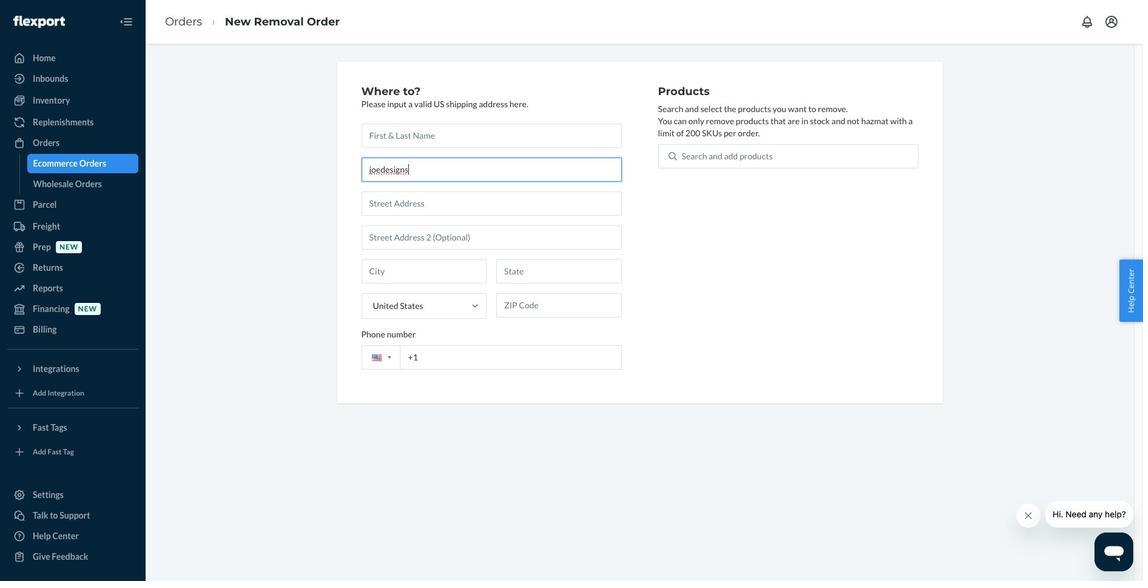 Task type: locate. For each thing, give the bounding box(es) containing it.
close navigation image
[[119, 15, 133, 29]]

First & Last Name text field
[[361, 124, 622, 148]]

Street Address 2 (Optional) text field
[[361, 226, 622, 250]]

Company name text field
[[361, 158, 622, 182]]

united states: + 1 image
[[387, 357, 391, 359]]

State text field
[[496, 260, 622, 284]]



Task type: vqa. For each thing, say whether or not it's contained in the screenshot.
We'Ll in 0 we'll fulfill your orders automatically once we receive your inventory
no



Task type: describe. For each thing, give the bounding box(es) containing it.
open notifications image
[[1080, 15, 1095, 29]]

open account menu image
[[1104, 15, 1119, 29]]

search image
[[668, 152, 677, 161]]

Street Address text field
[[361, 192, 622, 216]]

1 (702) 123-4567 telephone field
[[361, 346, 622, 370]]

ZIP Code text field
[[496, 294, 622, 318]]

flexport logo image
[[13, 16, 65, 28]]

City text field
[[361, 260, 487, 284]]

breadcrumbs navigation
[[155, 4, 350, 40]]



